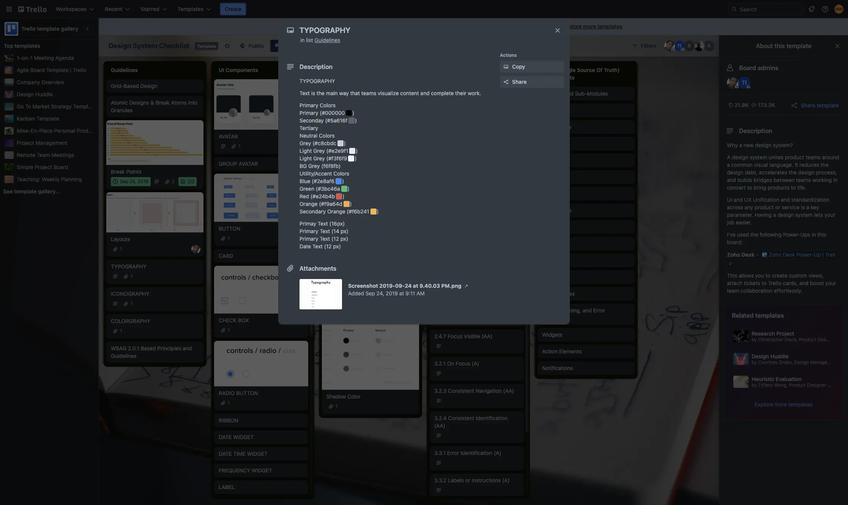 Task type: describe. For each thing, give the bounding box(es) containing it.
text color
[[327, 173, 352, 179]]

0 horizontal spatial explore more templates link
[[559, 21, 627, 33]]

standardization
[[792, 197, 830, 203]]

maria williams (mariawilliams94) image
[[835, 5, 844, 14]]

by for research project
[[752, 337, 757, 343]]

text down (f6f8fb)
[[327, 173, 337, 179]]

) right the '#f6b241'
[[377, 209, 379, 215]]

design for design huddle by courtney drake, design manager @ trello
[[752, 354, 769, 360]]

product inside the ui and ux unification and standardization across any product or service is a key parameter. having a design system lets your job easier.
[[755, 204, 774, 211]]

a left key
[[807, 204, 810, 211]]

complete
[[431, 90, 454, 96]]

1 down shadow
[[336, 404, 338, 410]]

and left 1.3.2
[[421, 90, 430, 96]]

(14
[[332, 228, 339, 235]]

template down 1-on-1 meeting agenda link
[[46, 67, 69, 73]]

by for design huddle
[[752, 360, 757, 366]]

typography link
[[111, 263, 199, 271]]

date time widget link
[[219, 451, 304, 458]]

design inside the ui and ux unification and standardization across any product or service is a key parameter. having a design system lets your job easier.
[[778, 212, 794, 218]]

@ for evaluation
[[828, 383, 832, 389]]

actions
[[500, 52, 517, 58]]

2 horizontal spatial board
[[740, 65, 757, 71]]

explore for explore more templates link to the right
[[755, 402, 773, 408]]

1 horizontal spatial 2019
[[386, 291, 398, 297]]

1 primary from the top
[[300, 102, 318, 109]]

1 horizontal spatial 24,
[[377, 291, 384, 297]]

workspace navigation collapse icon image
[[83, 24, 93, 34]]

1 horizontal spatial board
[[54, 164, 68, 171]]

by for heuristic evaluation
[[752, 383, 757, 389]]

1 horizontal spatial explore more templates
[[755, 402, 813, 408]]

trello logo image
[[5, 22, 18, 36]]

0 horizontal spatial b button
[[296, 142, 305, 151]]

trello inspiration (inspiringtaco) image
[[675, 41, 685, 51]]

table view
[[542, 141, 569, 147]]

star or unstar board image
[[224, 43, 230, 49]]

and inside modules and sub-modules link
[[565, 90, 574, 97]]

utility/accent
[[300, 171, 332, 177]]

kanban template
[[17, 115, 59, 122]]

1 vertical spatial px)
[[341, 236, 348, 242]]

this inside i've used the following power-ups in this board:
[[818, 232, 827, 238]]

design down common
[[727, 169, 744, 176]]

colorgraphy link
[[111, 318, 199, 325]]

main
[[326, 90, 338, 96]]

#f3f6f9
[[328, 155, 347, 162]]

is inside the ui and ux unification and standardization across any product or service is a key parameter. having a design system lets your job easier.
[[801, 204, 805, 211]]

(aa) for 3.2.3 consistent navigation (aa)
[[503, 388, 514, 394]]

and inside the a design system unites product teams around a common visual language. it reduces the design debt, accelerates the design process, and builds bridges between teams working in concert to bring products to life.
[[727, 177, 736, 183]]

( inside the ) bg grey (f6f8fb) utility/accent colors blue (
[[312, 178, 314, 185]]

1.3.2 meaningful sequence (a) link
[[435, 87, 520, 95]]

attach
[[727, 280, 743, 287]]

2 vertical spatial px)
[[333, 243, 341, 250]]

or inside the ui and ux unification and standardization across any product or service is a key parameter. having a design system lets your job easier.
[[776, 204, 781, 211]]

0 horizontal spatial explore more templates
[[563, 23, 623, 30]]

attachments
[[300, 265, 337, 272]]

text down (16px)
[[320, 236, 330, 242]]

0 vertical spatial px)
[[341, 228, 349, 235]]

1 down iconography
[[131, 301, 133, 307]]

) up #e2e9f1
[[344, 140, 346, 147]]

1.3.2 meaningful sequence (a)
[[435, 87, 509, 94]]

view for table view
[[557, 141, 569, 147]]

visualize
[[378, 90, 399, 96]]

text right date
[[313, 243, 323, 250]]

(a) for 3.3.1 error identification (a)
[[494, 450, 502, 457]]

1 down colorgraphy
[[120, 328, 122, 334]]

personal
[[54, 128, 75, 134]]

down
[[557, 191, 570, 197]]

0 horizontal spatial this
[[775, 43, 785, 49]]

text is the main way that teams visualize content and complete their work.
[[300, 90, 481, 96]]

colorgraphy
[[111, 318, 150, 325]]

0 horizontal spatial system
[[108, 128, 126, 134]]

remote team meetings
[[17, 152, 74, 158]]

design inside grid-based design "link"
[[140, 83, 157, 89]]

system inside the ui and ux unification and standardization across any product or service is a key parameter. having a design system lets your job easier.
[[796, 212, 813, 218]]

3.2.3 consistent navigation (aa)
[[435, 388, 514, 394]]

blue
[[300, 178, 310, 185]]

alerts,
[[542, 308, 558, 314]]

empty
[[542, 291, 558, 297]]

view for detail view
[[558, 274, 570, 281]]

share for share template
[[801, 102, 816, 108]]

1 vertical spatial (12
[[324, 243, 332, 250]]

0 vertical spatial typography
[[300, 78, 335, 84]]

1 light from the top
[[300, 148, 312, 154]]

products
[[768, 185, 790, 191]]

to down builds
[[748, 185, 753, 191]]

teaching:
[[17, 176, 40, 183]]

parameter.
[[727, 212, 754, 218]]

primary element
[[0, 0, 849, 18]]

text left the (14 at the top of the page
[[320, 228, 330, 235]]

simple project board link
[[17, 164, 94, 171]]

agile board template | trello
[[17, 67, 86, 73]]

1 horizontal spatial avatar
[[239, 160, 258, 167]]

that
[[350, 90, 360, 96]]

template for trello template gallery
[[37, 25, 60, 32]]

link
[[448, 279, 458, 285]]

a right having
[[774, 212, 777, 218]]

copy
[[512, 63, 525, 70]]

2.4.4 link purpose (a)
[[435, 279, 489, 285]]

) inside the ') orange ('
[[343, 193, 345, 200]]

trello inspiration (inspiringtaco) image
[[739, 77, 751, 89]]

filters button
[[630, 40, 659, 52]]

date for date time widget
[[219, 451, 232, 458]]

0 vertical spatial in
[[300, 37, 305, 43]]

in inside i've used the following power-ups in this board:
[[812, 232, 816, 238]]

the down it
[[789, 169, 797, 176]]

consistent for identification
[[448, 415, 475, 422]]

) inside the ) green (
[[342, 178, 344, 185]]

sm image
[[463, 283, 470, 290]]

0 notifications image
[[808, 5, 817, 14]]

the up process,
[[821, 162, 829, 168]]

1 down border
[[336, 309, 338, 315]]

error inside alerts, warning, and error messages
[[593, 308, 606, 314]]

labels
[[448, 478, 464, 484]]

grid-based design
[[111, 83, 157, 89]]

0 horizontal spatial error
[[447, 450, 459, 457]]

remote team meetings link
[[17, 152, 94, 159]]

) right #e2e9f1
[[356, 148, 358, 154]]

0 horizontal spatial board
[[30, 67, 45, 73]]

design huddle by courtney drake, design manager @ trello
[[752, 354, 848, 366]]

design right new
[[756, 142, 772, 149]]

list
[[306, 37, 313, 43]]

1 vertical spatial focus
[[456, 361, 471, 367]]

1 modules from the left
[[542, 90, 563, 97]]

and up across
[[734, 197, 743, 203]]

alerts, warning, and error messages link
[[542, 307, 631, 322]]

and inside alerts, warning, and error messages
[[583, 308, 592, 314]]

in list guidelines
[[300, 37, 340, 43]]

planning
[[61, 176, 82, 183]]

in inside the a design system unites product teams around a common visual language. it reduces the design debt, accelerates the design process, and builds bridges between teams working in concert to bring products to life.
[[834, 177, 838, 183]]

and inside "wsag 2.0.1 based principles and guidelines"
[[183, 346, 192, 352]]

identification for error
[[461, 450, 493, 457]]

0 horizontal spatial balakrishnan.m (balakrishnanm3) image
[[296, 142, 305, 151]]

(a) for 3.2.1 on focus  (a)
[[472, 361, 480, 367]]

action
[[542, 349, 558, 355]]

) inside ) red (
[[348, 186, 350, 192]]

(aa) for 2.4.7 focus visible (aa)
[[482, 333, 493, 340]]

3.2.1 on focus  (a) link
[[435, 360, 520, 368]]

1 vertical spatial widget
[[247, 451, 268, 458]]

system?
[[773, 142, 794, 149]]

3.2.1 on focus  (a)
[[435, 361, 480, 367]]

0 horizontal spatial avatar
[[219, 133, 238, 140]]

bridges
[[754, 177, 773, 183]]

grey up (f6f8fb)
[[313, 155, 325, 162]]

sep 24, 2019
[[120, 179, 148, 185]]

design huddle link
[[17, 91, 94, 98]]

table for table view
[[542, 141, 556, 147]]

table for table
[[317, 43, 331, 49]]

to left copy.
[[455, 23, 460, 30]]

0 horizontal spatial more
[[584, 23, 596, 30]]

teaching: weekly planning link
[[17, 176, 94, 183]]

widget for frequency
[[252, 468, 272, 474]]

product inside the a design system unites product teams around a common visual language. it reduces the design debt, accelerates the design process, and builds bridges between teams working in concert to bring products to life.
[[785, 154, 805, 161]]

market
[[32, 103, 49, 110]]

#5a616f
[[327, 117, 348, 124]]

simple
[[17, 164, 33, 171]]

on
[[447, 361, 454, 367]]

your inside the ui and ux unification and standardization across any product or service is a key parameter. having a design system lets your job easier.
[[825, 212, 836, 218]]

your inside the "this allows you to create custom views, attach tickets to trello cards, and boost your team collaboration effortlessly."
[[826, 280, 837, 287]]

admins
[[758, 65, 779, 71]]

card
[[219, 253, 233, 259]]

wsag 2.0.1 based principles and guidelines link
[[111, 345, 199, 360]]

0 vertical spatial button
[[219, 225, 240, 232]]

see
[[3, 188, 13, 195]]

atoms
[[171, 100, 187, 106]]

check box link
[[219, 317, 304, 325]]

1 up iconography
[[131, 274, 133, 279]]

drop-
[[542, 191, 557, 197]]

is for the
[[311, 90, 315, 96]]

0 horizontal spatial break
[[111, 169, 125, 175]]

0 vertical spatial balakrishnan.m (balakrishnanm3) image
[[684, 41, 695, 51]]

color for shadow color
[[348, 394, 361, 400]]

drop-down
[[542, 191, 570, 197]]

see template gallery... link
[[2, 187, 97, 196]]

Search field
[[729, 3, 804, 15]]

having
[[755, 212, 772, 218]]

label link
[[219, 484, 304, 492]]

the right on
[[425, 23, 433, 30]]

( inside primary colors primary (
[[320, 110, 322, 116]]

1 up group avatar
[[239, 143, 241, 149]]

0 vertical spatial guidelines
[[315, 37, 340, 43]]

design for design system checklist
[[109, 42, 131, 50]]

system inside the a design system unites product teams around a common visual language. it reduces the design debt, accelerates the design process, and builds bridges between teams working in concert to bring products to life.
[[750, 154, 768, 161]]

accelerates
[[759, 169, 788, 176]]

public
[[350, 23, 365, 30]]

template for share template
[[817, 102, 839, 108]]

ui and ux unification and standardization across any product or service is a key parameter. having a design system lets your job easier.
[[727, 197, 836, 226]]

queue view link
[[542, 123, 631, 131]]

1 horizontal spatial b button
[[684, 41, 695, 51]]

4 primary from the top
[[300, 236, 318, 242]]

to down you
[[762, 280, 767, 287]]

2 vertical spatial teams
[[797, 177, 812, 183]]

ribbon link
[[219, 417, 304, 425]]

the left main
[[317, 90, 325, 96]]

0 horizontal spatial typography
[[111, 263, 147, 270]]

is for a
[[341, 23, 345, 30]]

concert
[[727, 185, 746, 191]]

template inside "link"
[[73, 103, 96, 110]]

1 right 1- at the top left of page
[[30, 55, 33, 61]]

description for system
[[740, 128, 773, 134]]

#3bc46a
[[318, 186, 340, 192]]

a design system unites product teams around a common visual language. it reduces the design debt, accelerates the design process, and builds bridges between teams working in concert to bring products to life.
[[727, 154, 840, 191]]

check box
[[219, 317, 249, 324]]

builds
[[738, 177, 753, 183]]

screenshot
[[348, 283, 378, 289]]

agenda
[[55, 55, 74, 61]]

to right you
[[766, 273, 771, 279]]

date
[[300, 243, 311, 250]]

1 down 'layouts'
[[120, 246, 122, 252]]

#c8cbdc
[[315, 140, 336, 147]]

copy link
[[500, 61, 564, 73]]

design down reduces
[[799, 169, 815, 176]]

#2e8af6
[[314, 178, 335, 185]]

3.3.2 labels or instructions (a) link
[[435, 477, 520, 485]]

0 vertical spatial sep
[[120, 179, 128, 185]]

1 horizontal spatial b
[[688, 43, 691, 49]]

#000000
[[322, 110, 345, 116]]

board image
[[275, 43, 281, 49]]

their
[[455, 90, 467, 96]]

around
[[823, 154, 840, 161]]

based inside "wsag 2.0.1 based principles and guidelines"
[[141, 346, 156, 352]]



Task type: vqa. For each thing, say whether or not it's contained in the screenshot.
leftmost Description
yes



Task type: locate. For each thing, give the bounding box(es) containing it.
3.3.1 error identification (a) link
[[435, 450, 520, 458]]

0 horizontal spatial sm image
[[320, 23, 327, 31]]

0 vertical spatial @
[[838, 337, 842, 343]]

grey inside ) tertiary neutral colors grey (
[[300, 140, 311, 147]]

0 vertical spatial colors
[[320, 102, 336, 109]]

1 vertical spatial sep
[[366, 291, 375, 297]]

( inside ) red (
[[311, 193, 313, 200]]

at for 9:11
[[399, 291, 404, 297]]

px) right the (14 at the top of the page
[[341, 228, 349, 235]]

0 horizontal spatial 2019
[[138, 179, 148, 185]]

reduces
[[800, 162, 820, 168]]

widget for date
[[233, 434, 254, 441]]

primary
[[300, 102, 318, 109], [300, 110, 318, 116], [300, 228, 318, 235], [300, 236, 318, 242]]

consistent right 3.2.3
[[448, 388, 474, 394]]

or left 'service'
[[776, 204, 781, 211]]

0 horizontal spatial 2
[[172, 179, 175, 185]]

3.2.4 consistent identification (aa) link
[[435, 415, 520, 430]]

table right "list"
[[317, 43, 331, 49]]

atomic designs & break atoms into granules link
[[111, 99, 199, 114]]

2 horizontal spatial project
[[777, 331, 795, 337]]

) inside ) secondary orange (
[[350, 201, 352, 207]]

rahul (rahuljr) image
[[665, 41, 675, 51], [727, 77, 740, 89]]

2 for 2 / 2
[[188, 179, 190, 185]]

1 horizontal spatial system
[[133, 42, 158, 50]]

this allows you to create custom views, attach tickets to trello cards, and boost your team collaboration effortlessly.
[[727, 273, 837, 294]]

sep up border color link
[[366, 291, 375, 297]]

(a)
[[502, 87, 509, 94], [482, 279, 489, 285], [472, 361, 480, 367], [494, 450, 502, 457], [502, 478, 510, 484]]

1 vertical spatial at
[[399, 291, 404, 297]]

2 vertical spatial project
[[777, 331, 795, 337]]

2 light from the top
[[300, 155, 312, 162]]

and down empty states link
[[583, 308, 592, 314]]

(aa) for 3.2.4 consistent identification (aa)
[[435, 423, 446, 429]]

@ for project
[[838, 337, 842, 343]]

based
[[124, 83, 139, 89], [141, 346, 156, 352]]

1 vertical spatial button
[[236, 390, 258, 397]]

identification inside 3.2.4 consistent identification (aa)
[[476, 415, 508, 422]]

1 down text color at left top
[[336, 183, 338, 189]]

1 vertical spatial this
[[727, 273, 738, 279]]

0 vertical spatial more
[[584, 23, 596, 30]]

management
[[36, 140, 68, 146]]

at down 09-
[[399, 291, 404, 297]]

1 vertical spatial more
[[775, 402, 787, 408]]

colors inside the ) bg grey (f6f8fb) utility/accent colors blue (
[[334, 171, 349, 177]]

1 down radio
[[228, 401, 230, 406]]

1 horizontal spatial typography
[[300, 78, 335, 84]]

button right radio
[[236, 390, 258, 397]]

widget down date time widget link
[[252, 468, 272, 474]]

1 horizontal spatial more
[[775, 402, 787, 408]]

teams up reduces
[[806, 154, 821, 161]]

between
[[774, 177, 795, 183]]

this inside the "this allows you to create custom views, attach tickets to trello cards, and boost your team collaboration effortlessly."
[[727, 273, 738, 279]]

1 vertical spatial (aa)
[[503, 388, 514, 394]]

2 vertical spatial widget
[[252, 468, 272, 474]]

huddle inside design huddle by courtney drake, design manager @ trello
[[771, 354, 789, 360]]

grid-based design link
[[111, 82, 199, 90]]

states
[[559, 291, 575, 297]]

overview
[[41, 79, 64, 85]]

0 vertical spatial avatar
[[219, 133, 238, 140]]

None text field
[[296, 24, 547, 37]]

s button
[[704, 41, 715, 51]]

) right #f3f6f9
[[355, 155, 357, 162]]

work.
[[468, 90, 481, 96]]

1 horizontal spatial or
[[776, 204, 781, 211]]

customize views image
[[339, 42, 347, 50]]

( inside ) secondary orange (
[[347, 209, 349, 215]]

@ inside research project by christopher davis, product designer @ tre
[[838, 337, 842, 343]]

1 horizontal spatial (aa)
[[482, 333, 493, 340]]

#e24b4b
[[313, 193, 335, 200]]

the right used
[[751, 232, 759, 238]]

date for date widget
[[219, 434, 232, 441]]

text
[[300, 90, 310, 96], [327, 173, 337, 179], [318, 221, 328, 227], [320, 228, 330, 235], [320, 236, 330, 242], [313, 243, 323, 250]]

iconography
[[111, 291, 150, 297]]

b button left s
[[684, 41, 695, 51]]

3 2 from the left
[[192, 179, 194, 185]]

across
[[727, 204, 744, 211]]

by inside design huddle by courtney drake, design manager @ trello
[[752, 360, 757, 366]]

@ inside heuristic evaluation by tiffany wang, product designer @ trello
[[828, 383, 832, 389]]

group
[[219, 160, 237, 167]]

0 vertical spatial project
[[17, 140, 34, 146]]

queue view
[[542, 124, 572, 130]]

design up common
[[732, 154, 749, 161]]

explore for leftmost explore more templates link
[[563, 23, 582, 30]]

1 vertical spatial colors
[[319, 133, 335, 139]]

product inside heuristic evaluation by tiffany wang, product designer @ trello
[[789, 383, 806, 389]]

break points
[[111, 169, 142, 175]]

designer left tre on the bottom of the page
[[818, 337, 837, 343]]

) inside ) tertiary neutral colors grey (
[[355, 117, 357, 124]]

product inside research project by christopher davis, product designer @ tre
[[799, 337, 816, 343]]

2 by from the top
[[752, 360, 757, 366]]

table down queue
[[542, 141, 556, 147]]

) bg grey (f6f8fb) utility/accent colors blue (
[[300, 155, 357, 185]]

1 horizontal spatial orange
[[327, 209, 345, 215]]

filters
[[641, 43, 657, 49]]

sm image for copy
[[503, 63, 510, 71]]

system up visual at the top
[[750, 154, 768, 161]]

) down that
[[353, 110, 355, 116]]

2 primary from the top
[[300, 110, 318, 116]]

create
[[225, 6, 242, 12]]

teams up life.
[[797, 177, 812, 183]]

guidelines link
[[315, 37, 340, 43]]

2 vertical spatial by
[[752, 383, 757, 389]]

0 horizontal spatial system
[[750, 154, 768, 161]]

huddle for design huddle by courtney drake, design manager @ trello
[[771, 354, 789, 360]]

(a) inside 2.4.4 link purpose (a) link
[[482, 279, 489, 285]]

warning,
[[560, 308, 581, 314]]

focus right 2.4.7
[[448, 333, 463, 340]]

2 for 2
[[172, 179, 175, 185]]

agile board template | trello link
[[17, 66, 94, 74]]

0 vertical spatial this
[[775, 43, 785, 49]]

2 date from the top
[[219, 451, 232, 458]]

0 vertical spatial explore more templates
[[563, 23, 623, 30]]

2 / 2
[[188, 179, 194, 185]]

21.9k
[[735, 102, 749, 108]]

0 vertical spatial explore more templates link
[[559, 21, 627, 33]]

view inside "link"
[[558, 274, 570, 281]]

( inside the ') orange ('
[[319, 201, 321, 207]]

0 vertical spatial 24,
[[130, 179, 136, 185]]

template up place
[[37, 115, 59, 122]]

share button
[[500, 76, 564, 88]]

productivity
[[77, 128, 106, 134]]

3 by from the top
[[752, 383, 757, 389]]

0 horizontal spatial b
[[299, 144, 302, 149]]

background color
[[327, 83, 371, 89]]

a
[[346, 23, 349, 30], [740, 142, 743, 149], [727, 162, 730, 168], [807, 204, 810, 211], [774, 212, 777, 218]]

1 horizontal spatial share
[[801, 102, 816, 108]]

sm image for this is a public template for anyone on the internet to copy.
[[320, 23, 327, 31]]

search image
[[732, 6, 738, 12]]

1 date from the top
[[219, 434, 232, 441]]

guidelines inside "wsag 2.0.1 based principles and guidelines"
[[111, 353, 137, 360]]

) light grey (
[[300, 140, 346, 154], [300, 148, 358, 162]]

px) down the (14 at the top of the page
[[333, 243, 341, 250]]

i've
[[727, 232, 736, 238]]

0 vertical spatial focus
[[448, 333, 463, 340]]

2 horizontal spatial 2
[[192, 179, 194, 185]]

break inside atomic designs & break atoms into granules
[[156, 100, 170, 106]]

1 vertical spatial explore more templates link
[[755, 401, 813, 409]]

@ down manager
[[828, 383, 832, 389]]

a down a
[[727, 162, 730, 168]]

1 vertical spatial 24,
[[377, 291, 384, 297]]

the inside i've used the following power-ups in this board:
[[751, 232, 759, 238]]

3.3.1 error identification (a)
[[435, 450, 502, 457]]

(a) inside 1.3.2 meaningful sequence (a) link
[[502, 87, 509, 94]]

modules and sub-modules
[[542, 90, 608, 97]]

1 vertical spatial rahul (rahuljr) image
[[727, 77, 740, 89]]

0 horizontal spatial orange
[[300, 201, 318, 207]]

system down granules
[[108, 128, 126, 134]]

0 horizontal spatial project
[[17, 140, 34, 146]]

trello template gallery link
[[21, 25, 81, 33]]

consistent inside "link"
[[448, 388, 474, 394]]

and inside the "this allows you to create custom views, attach tickets to trello cards, and boost your team collaboration effortlessly."
[[800, 280, 809, 287]]

this up the guidelines link
[[329, 23, 339, 30]]

) inside ) seconday (
[[353, 110, 355, 116]]

colors inside primary colors primary (
[[320, 102, 336, 109]]

template inside button
[[817, 102, 839, 108]]

1 ) light grey ( from the top
[[300, 140, 346, 154]]

project inside research project by christopher davis, product designer @ tre
[[777, 331, 795, 337]]

check
[[219, 317, 237, 324]]

1 vertical spatial system
[[108, 128, 126, 134]]

2 vertical spatial is
[[801, 204, 805, 211]]

tre
[[844, 337, 849, 343]]

0 vertical spatial 2019
[[138, 179, 148, 185]]

and up 'service'
[[781, 197, 790, 203]]

guidelines down wsag
[[111, 353, 137, 360]]

identification for consistent
[[476, 415, 508, 422]]

0 horizontal spatial sep
[[120, 179, 128, 185]]

0 horizontal spatial description
[[300, 63, 333, 70]]

avatar up the group
[[219, 133, 238, 140]]

wsag 2.0.1 based principles and guidelines
[[111, 346, 192, 360]]

at for 9.40.03
[[413, 283, 418, 289]]

1 vertical spatial or
[[466, 478, 471, 484]]

system inside text box
[[133, 42, 158, 50]]

1 up "card"
[[228, 236, 230, 241]]

instructions
[[472, 478, 501, 484]]

0 vertical spatial or
[[776, 204, 781, 211]]

rahul (rahuljr) image
[[191, 245, 201, 254]]

button up "card"
[[219, 225, 240, 232]]

grey inside the ) bg grey (f6f8fb) utility/accent colors blue (
[[308, 163, 320, 169]]

(a) up the instructions
[[494, 450, 502, 457]]

this for this is a public template for anyone on the internet to copy.
[[329, 23, 339, 30]]

drake,
[[780, 360, 793, 366]]

1 horizontal spatial sm image
[[503, 63, 510, 71]]

focus right on
[[456, 361, 471, 367]]

( inside ) tertiary neutral colors grey (
[[313, 140, 315, 147]]

2 vertical spatial @
[[828, 383, 832, 389]]

company overview link
[[17, 79, 94, 86]]

sm image
[[320, 23, 327, 31], [503, 63, 510, 71]]

share for share
[[512, 79, 527, 85]]

1 vertical spatial based
[[141, 346, 156, 352]]

designer inside heuristic evaluation by tiffany wang, product designer @ trello
[[808, 383, 827, 389]]

) light grey ( down neutral
[[300, 140, 346, 154]]

share inside button
[[801, 102, 816, 108]]

0 vertical spatial sm image
[[320, 23, 327, 31]]

0 horizontal spatial is
[[311, 90, 315, 96]]

design inside design system checklist text box
[[109, 42, 131, 50]]

0 horizontal spatial product
[[755, 204, 774, 211]]

view down queue view
[[557, 141, 569, 147]]

modules down share button at the right top of the page
[[542, 90, 563, 97]]

) right #e24b4b
[[343, 193, 345, 200]]

system
[[750, 154, 768, 161], [796, 212, 813, 218]]

project for research
[[777, 331, 795, 337]]

) right #5a616f
[[355, 117, 357, 124]]

a left new
[[740, 142, 743, 149]]

copy.
[[461, 23, 474, 30]]

selva264 (selva264) image
[[704, 41, 715, 51]]

(a) for 2.4.4 link purpose (a)
[[482, 279, 489, 285]]

colors down (f6f8fb)
[[334, 171, 349, 177]]

balakrishnan.m (balakrishnanm3) image left s
[[684, 41, 695, 51]]

(a) inside 3.2.1 on focus  (a) link
[[472, 361, 480, 367]]

@
[[838, 337, 842, 343], [831, 360, 835, 366], [828, 383, 832, 389]]

1 vertical spatial error
[[447, 450, 459, 457]]

0 vertical spatial view
[[560, 124, 572, 130]]

colors inside ) tertiary neutral colors grey (
[[319, 133, 335, 139]]

2019 down points
[[138, 179, 148, 185]]

color for border color
[[345, 299, 358, 305]]

and
[[421, 90, 430, 96], [565, 90, 574, 97], [727, 177, 736, 183], [734, 197, 743, 203], [781, 197, 790, 203], [800, 280, 809, 287], [583, 308, 592, 314], [183, 346, 192, 352]]

24, down the 2019-
[[377, 291, 384, 297]]

by left the 'christopher'
[[752, 337, 757, 343]]

at right 24
[[413, 283, 418, 289]]

0 vertical spatial (12
[[332, 236, 339, 242]]

identification inside the 3.3.1 error identification (a) link
[[461, 450, 493, 457]]

in
[[300, 37, 305, 43], [834, 177, 838, 183], [812, 232, 816, 238]]

grey up "utility/accent"
[[308, 163, 320, 169]]

system
[[133, 42, 158, 50], [108, 128, 126, 134]]

orange inside the ') orange ('
[[300, 201, 318, 207]]

designer inside research project by christopher davis, product designer @ tre
[[818, 337, 837, 343]]

share inside button
[[512, 79, 527, 85]]

0 vertical spatial consistent
[[448, 388, 474, 394]]

group avatar
[[219, 160, 258, 167]]

sm image inside copy link
[[503, 63, 510, 71]]

pm.png
[[442, 283, 462, 289]]

a inside the a design system unites product teams around a common visual language. it reduces the design debt, accelerates the design process, and builds bridges between teams working in concert to bring products to life.
[[727, 162, 730, 168]]

1 by from the top
[[752, 337, 757, 343]]

open information menu image
[[822, 5, 830, 13]]

(a) inside 3.3.2 labels or instructions (a) link
[[502, 478, 510, 484]]

to left life.
[[791, 185, 796, 191]]

description for the
[[300, 63, 333, 70]]

) inside the ) bg grey (f6f8fb) utility/accent colors blue (
[[355, 155, 357, 162]]

0 vertical spatial light
[[300, 148, 312, 154]]

template for see template gallery...
[[14, 188, 37, 195]]

about this template
[[756, 43, 812, 49]]

0 horizontal spatial at
[[399, 291, 404, 297]]

table link
[[304, 40, 335, 52]]

balakrishnan.m (balakrishnanm3) image down neutral
[[296, 142, 305, 151]]

0 horizontal spatial this
[[329, 23, 339, 30]]

public
[[249, 43, 264, 49]]

description up why a new design system? in the top right of the page
[[740, 128, 773, 134]]

in right ups
[[812, 232, 816, 238]]

based inside "link"
[[124, 83, 139, 89]]

pravin arokyaraj (pravinarokyaraj) image
[[694, 41, 705, 51]]

balakrishnan.m (balakrishnanm3) image
[[684, 41, 695, 51], [296, 142, 305, 151]]

(aa) inside 3.2.4 consistent identification (aa)
[[435, 423, 446, 429]]

gallery...
[[38, 188, 60, 195]]

huddle down the 'christopher'
[[771, 354, 789, 360]]

project up remote
[[17, 140, 34, 146]]

trello inside heuristic evaluation by tiffany wang, product designer @ trello
[[834, 383, 845, 389]]

is left public
[[341, 23, 345, 30]]

you
[[756, 273, 765, 279]]

on
[[417, 23, 423, 30]]

1 vertical spatial date
[[219, 451, 232, 458]]

0 horizontal spatial huddle
[[35, 91, 53, 98]]

(a) inside the 3.3.1 error identification (a) link
[[494, 450, 502, 457]]

0 horizontal spatial table
[[317, 43, 331, 49]]

1 vertical spatial designer
[[808, 383, 827, 389]]

0 horizontal spatial rahul (rahuljr) image
[[665, 41, 675, 51]]

widgets link
[[542, 332, 631, 339]]

by inside research project by christopher davis, product designer @ tre
[[752, 337, 757, 343]]

( inside the ) green (
[[316, 186, 318, 192]]

box
[[238, 317, 249, 324]]

by inside heuristic evaluation by tiffany wang, product designer @ trello
[[752, 383, 757, 389]]

product for project
[[799, 337, 816, 343]]

project inside "link"
[[17, 140, 34, 146]]

service
[[782, 204, 800, 211]]

2 2 from the left
[[188, 179, 190, 185]]

view right detail
[[558, 274, 570, 281]]

trello inside the "this allows you to create custom views, attach tickets to trello cards, and boost your team collaboration effortlessly."
[[768, 280, 782, 287]]

1 vertical spatial guidelines
[[111, 353, 137, 360]]

0 vertical spatial this
[[329, 23, 339, 30]]

(a) right on
[[472, 361, 480, 367]]

on-
[[22, 55, 30, 61]]

1 horizontal spatial sep
[[366, 291, 375, 297]]

1 horizontal spatial is
[[341, 23, 345, 30]]

typography up main
[[300, 78, 335, 84]]

product
[[785, 154, 805, 161], [755, 204, 774, 211]]

primary colors primary (
[[300, 102, 336, 116]]

0 vertical spatial rahul (rahuljr) image
[[665, 41, 675, 51]]

designer for project
[[818, 337, 837, 343]]

3.3.2 labels or instructions (a)
[[435, 478, 510, 484]]

1 horizontal spatial product
[[785, 154, 805, 161]]

1 horizontal spatial explore more templates link
[[755, 401, 813, 409]]

template left star or unstar board image
[[197, 44, 216, 49]]

your right the boost
[[826, 280, 837, 287]]

0 vertical spatial system
[[133, 42, 158, 50]]

design inside design huddle link
[[17, 91, 34, 98]]

1 vertical spatial system
[[796, 212, 813, 218]]

button
[[219, 225, 240, 232], [236, 390, 258, 397]]

project for simple
[[35, 164, 52, 171]]

this
[[775, 43, 785, 49], [818, 232, 827, 238]]

atomic designs & break atoms into granules
[[111, 100, 197, 114]]

designs
[[129, 100, 149, 106]]

notifications
[[542, 365, 573, 372]]

based up designs
[[124, 83, 139, 89]]

huddle for design huddle
[[35, 91, 53, 98]]

any
[[745, 204, 754, 211]]

0 vertical spatial b button
[[684, 41, 695, 51]]

date down ribbon
[[219, 434, 232, 441]]

1 horizontal spatial table
[[542, 141, 556, 147]]

a
[[727, 154, 731, 161]]

@ inside design huddle by courtney drake, design manager @ trello
[[831, 360, 835, 366]]

0 horizontal spatial guidelines
[[111, 353, 137, 360]]

consistent inside 3.2.4 consistent identification (aa)
[[448, 415, 475, 422]]

0 vertical spatial date
[[219, 434, 232, 441]]

go to market strategy template
[[17, 103, 96, 110]]

template right strategy on the left
[[73, 103, 96, 110]]

frequency widget
[[219, 468, 272, 474]]

text left (16px)
[[318, 221, 328, 227]]

widget down date widget link
[[247, 451, 268, 458]]

cards,
[[783, 280, 798, 287]]

grey down neutral
[[300, 140, 311, 147]]

view for queue view
[[560, 124, 572, 130]]

trello inside design huddle by courtney drake, design manager @ trello
[[836, 360, 848, 366]]

grey down the #c8cbdc
[[313, 148, 325, 154]]

by left courtney
[[752, 360, 757, 366]]

1 2 from the left
[[172, 179, 175, 185]]

9:11
[[406, 291, 415, 297]]

) right the #2e8af6
[[342, 178, 344, 185]]

(aa) down 3.2.4
[[435, 423, 446, 429]]

a left public
[[346, 23, 349, 30]]

( inside ) seconday (
[[325, 117, 327, 124]]

px) down (16px)
[[341, 236, 348, 242]]

-
[[757, 252, 759, 258]]

product for evaluation
[[789, 383, 806, 389]]

designer for evaluation
[[808, 383, 827, 389]]

product right the davis,
[[799, 337, 816, 343]]

1 vertical spatial in
[[834, 177, 838, 183]]

template
[[367, 23, 388, 30], [37, 25, 60, 32], [787, 43, 812, 49], [817, 102, 839, 108], [14, 188, 37, 195]]

product up it
[[785, 154, 805, 161]]

this for this allows you to create custom views, attach tickets to trello cards, and boost your team collaboration effortlessly.
[[727, 273, 738, 279]]

error down empty states link
[[593, 308, 606, 314]]

0 vertical spatial based
[[124, 83, 139, 89]]

0 vertical spatial teams
[[362, 90, 377, 96]]

2 vertical spatial colors
[[334, 171, 349, 177]]

3 primary from the top
[[300, 228, 318, 235]]

desk
[[742, 252, 755, 258]]

kanban
[[17, 115, 35, 122]]

modules
[[542, 90, 563, 97], [587, 90, 608, 97]]

Board name text field
[[105, 40, 194, 52]]

color for text color
[[338, 173, 352, 179]]

1 vertical spatial teams
[[806, 154, 821, 161]]

2.4.7
[[435, 333, 446, 340]]

1 vertical spatial is
[[311, 90, 315, 96]]

2 modules from the left
[[587, 90, 608, 97]]

text up primary colors primary ( on the top of the page
[[300, 90, 310, 96]]

0 vertical spatial at
[[413, 283, 418, 289]]

0 horizontal spatial share
[[512, 79, 527, 85]]

1 horizontal spatial rahul (rahuljr) image
[[727, 77, 740, 89]]

trello template gallery
[[21, 25, 78, 32]]

switch to… image
[[5, 5, 13, 13]]

09-
[[395, 283, 405, 289]]

(a) for 1.3.2 meaningful sequence (a)
[[502, 87, 509, 94]]

project right research
[[777, 331, 795, 337]]

orange inside ) secondary orange (
[[327, 209, 345, 215]]

date left time
[[219, 451, 232, 458]]

color for background color
[[357, 83, 371, 89]]

huddle up market
[[35, 91, 53, 98]]

meaningful
[[447, 87, 474, 94]]

your
[[825, 212, 836, 218], [826, 280, 837, 287]]

1 down check
[[228, 328, 230, 333]]

identification down the navigation
[[476, 415, 508, 422]]

consistent for navigation
[[448, 388, 474, 394]]

2 ) light grey ( from the top
[[300, 148, 358, 162]]

1 horizontal spatial error
[[593, 308, 606, 314]]

@ for huddle
[[831, 360, 835, 366]]

consistent right 3.2.4
[[448, 415, 475, 422]]

sm image down the actions
[[503, 63, 510, 71]]

added
[[348, 291, 364, 297]]

design for design huddle
[[17, 91, 34, 98]]

color down (f6f8fb)
[[338, 173, 352, 179]]

(aa) inside "link"
[[503, 388, 514, 394]]

break left points
[[111, 169, 125, 175]]

description down table link
[[300, 63, 333, 70]]

following
[[760, 232, 782, 238]]

1 horizontal spatial this
[[818, 232, 827, 238]]

0 vertical spatial system
[[750, 154, 768, 161]]

0 vertical spatial product
[[799, 337, 816, 343]]

principles
[[157, 346, 181, 352]]

0 vertical spatial error
[[593, 308, 606, 314]]



